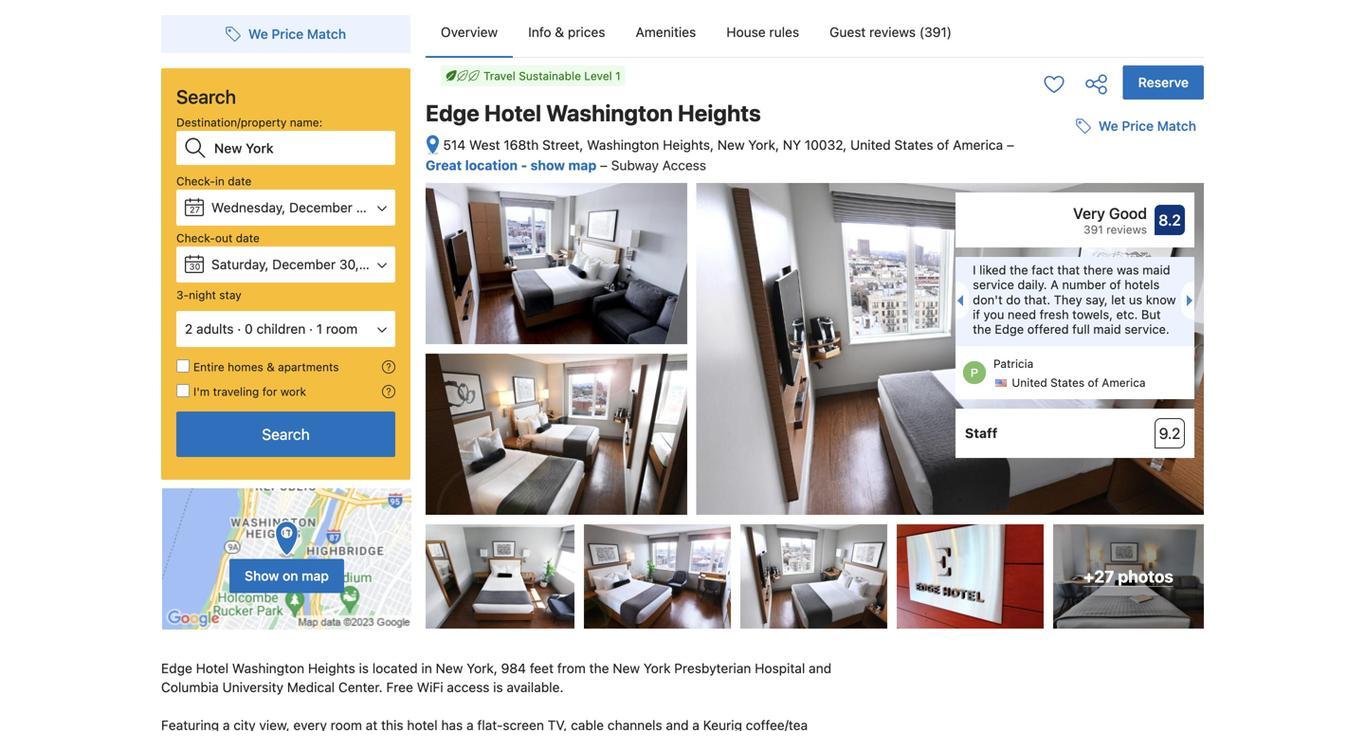 Task type: vqa. For each thing, say whether or not it's contained in the screenshot.
the feet
yes



Task type: locate. For each thing, give the bounding box(es) containing it.
center.
[[339, 680, 383, 695]]

entire
[[194, 360, 225, 374]]

2 adults · 0 children · 1 room
[[185, 321, 358, 337]]

a left city
[[223, 718, 230, 731]]

access
[[447, 680, 490, 695]]

0 vertical spatial december
[[289, 200, 353, 215]]

map right on
[[302, 568, 329, 584]]

destination/property name:
[[176, 116, 323, 129]]

i'm
[[194, 385, 210, 398]]

1 horizontal spatial and
[[809, 661, 832, 676]]

edge up 514
[[426, 100, 480, 126]]

in up the wifi
[[422, 661, 432, 676]]

heights
[[678, 100, 761, 126], [308, 661, 355, 676]]

date
[[228, 175, 252, 188], [236, 231, 260, 245]]

· right children
[[309, 321, 313, 337]]

1 horizontal spatial hotel
[[485, 100, 542, 126]]

search button
[[176, 412, 396, 457]]

washington up subway at the top left of the page
[[587, 137, 660, 153]]

1 vertical spatial in
[[422, 661, 432, 676]]

washington up university
[[232, 661, 305, 676]]

1 vertical spatial edge
[[995, 322, 1025, 336]]

0 vertical spatial reviews
[[870, 24, 916, 40]]

we
[[248, 26, 268, 42], [1099, 118, 1119, 134]]

1 horizontal spatial match
[[1158, 118, 1197, 134]]

date for check-in date
[[228, 175, 252, 188]]

0 vertical spatial york,
[[749, 137, 780, 153]]

0 horizontal spatial new
[[436, 661, 463, 676]]

0 vertical spatial edge
[[426, 100, 480, 126]]

show on map button
[[161, 488, 413, 631], [230, 559, 344, 593]]

maid down towels,
[[1094, 322, 1122, 336]]

edge up "columbia"
[[161, 661, 192, 676]]

show on map
[[245, 568, 329, 584]]

0 vertical spatial –
[[1007, 137, 1015, 153]]

staff
[[966, 426, 998, 441]]

edge hotel washington heights
[[426, 100, 761, 126]]

of inside i liked the fact that there was maid service daily.  a number of hotels don't do that.  they say, let us know if you need fresh towels, etc.  but the edge offered full maid service.
[[1110, 278, 1122, 292]]

2 vertical spatial edge
[[161, 661, 192, 676]]

0 horizontal spatial we
[[248, 26, 268, 42]]

0 vertical spatial united
[[851, 137, 891, 153]]

map down street,
[[569, 158, 597, 173]]

0 horizontal spatial edge
[[161, 661, 192, 676]]

10032,
[[805, 137, 847, 153]]

0 horizontal spatial states
[[895, 137, 934, 153]]

is down 984
[[493, 680, 503, 695]]

hotel
[[485, 100, 542, 126], [196, 661, 229, 676]]

search down work
[[262, 425, 310, 443]]

was
[[1117, 263, 1140, 277]]

hospital
[[755, 661, 806, 676]]

heights inside edge hotel washington heights is located in new york, 984 feet from the new york presbyterian hospital and columbia university medical center. free wifi access is available. featuring a city view, every room at this hotel has a flat-screen tv, cable channels and a keurig coffee/t
[[308, 661, 355, 676]]

514 west 168th street, washington heights, new york, ny 10032, united states of america – great location - show map – subway access
[[426, 137, 1015, 173]]

0 horizontal spatial reviews
[[870, 24, 916, 40]]

2 horizontal spatial new
[[718, 137, 745, 153]]

0 horizontal spatial hotel
[[196, 661, 229, 676]]

0 vertical spatial room
[[326, 321, 358, 337]]

514
[[443, 137, 466, 153]]

1 horizontal spatial ·
[[309, 321, 313, 337]]

of inside 514 west 168th street, washington heights, new york, ny 10032, united states of america – great location - show map – subway access
[[938, 137, 950, 153]]

1 horizontal spatial map
[[569, 158, 597, 173]]

rules
[[770, 24, 800, 40]]

0 vertical spatial price
[[272, 26, 304, 42]]

2 check- from the top
[[176, 231, 215, 245]]

and right hospital
[[809, 661, 832, 676]]

overview link
[[426, 8, 513, 57]]

1 vertical spatial we
[[1099, 118, 1119, 134]]

we price match up name:
[[248, 26, 346, 42]]

1 vertical spatial 1
[[317, 321, 323, 337]]

1 horizontal spatial is
[[493, 680, 503, 695]]

hotel for edge hotel washington heights
[[485, 100, 542, 126]]

stay
[[219, 288, 242, 302]]

0 vertical spatial hotel
[[485, 100, 542, 126]]

edge down the need
[[995, 322, 1025, 336]]

york, inside edge hotel washington heights is located in new york, 984 feet from the new york presbyterian hospital and columbia university medical center. free wifi access is available. featuring a city view, every room at this hotel has a flat-screen tv, cable channels and a keurig coffee/t
[[467, 661, 498, 676]]

house
[[727, 24, 766, 40]]

edge for edge hotel washington heights
[[426, 100, 480, 126]]

1 vertical spatial –
[[600, 158, 608, 173]]

hotel up 168th
[[485, 100, 542, 126]]

the down if
[[973, 322, 992, 336]]

1 vertical spatial date
[[236, 231, 260, 245]]

columbia
[[161, 680, 219, 695]]

december left 30,
[[272, 257, 336, 272]]

the right from
[[590, 661, 609, 676]]

check- for out
[[176, 231, 215, 245]]

wednesday, december 27, 2023
[[212, 200, 410, 215]]

0 vertical spatial states
[[895, 137, 934, 153]]

is up center.
[[359, 661, 369, 676]]

0 vertical spatial the
[[1010, 263, 1029, 277]]

states inside 514 west 168th street, washington heights, new york, ny 10032, united states of america – great location - show map – subway access
[[895, 137, 934, 153]]

1 vertical spatial heights
[[308, 661, 355, 676]]

towels,
[[1073, 307, 1114, 321]]

new left "york"
[[613, 661, 640, 676]]

reviews down good
[[1107, 223, 1148, 236]]

0 horizontal spatial in
[[215, 175, 225, 188]]

1 horizontal spatial york,
[[749, 137, 780, 153]]

york,
[[749, 137, 780, 153], [467, 661, 498, 676]]

– left subway at the top left of the page
[[600, 158, 608, 173]]

the up daily.
[[1010, 263, 1029, 277]]

location
[[465, 158, 518, 173]]

0 vertical spatial &
[[555, 24, 565, 40]]

previous image
[[952, 295, 964, 307]]

room left at
[[331, 718, 362, 731]]

1 vertical spatial reviews
[[1107, 223, 1148, 236]]

we up very
[[1099, 118, 1119, 134]]

0 vertical spatial washington
[[547, 100, 673, 126]]

map inside 514 west 168th street, washington heights, new york, ny 10032, united states of america – great location - show map – subway access
[[569, 158, 597, 173]]

1 vertical spatial 2023
[[363, 257, 395, 272]]

1 · from the left
[[237, 321, 241, 337]]

2023 right 27,
[[378, 200, 410, 215]]

0 horizontal spatial we price match button
[[218, 17, 354, 51]]

1 horizontal spatial heights
[[678, 100, 761, 126]]

and
[[809, 661, 832, 676], [666, 718, 689, 731]]

check- up 27
[[176, 175, 215, 188]]

don't
[[973, 292, 1003, 307]]

and right channels
[[666, 718, 689, 731]]

0 horizontal spatial is
[[359, 661, 369, 676]]

new inside 514 west 168th street, washington heights, new york, ny 10032, united states of america – great location - show map – subway access
[[718, 137, 745, 153]]

·
[[237, 321, 241, 337], [309, 321, 313, 337]]

1 vertical spatial we price match
[[1099, 118, 1197, 134]]

1 vertical spatial search
[[262, 425, 310, 443]]

– up rated very good element
[[1007, 137, 1015, 153]]

heights for edge hotel washington heights
[[678, 100, 761, 126]]

full
[[1073, 322, 1091, 336]]

december for saturday,
[[272, 257, 336, 272]]

date right out
[[236, 231, 260, 245]]

reviews left (391)
[[870, 24, 916, 40]]

york, left the "ny"
[[749, 137, 780, 153]]

0 vertical spatial check-
[[176, 175, 215, 188]]

1 horizontal spatial edge
[[426, 100, 480, 126]]

wifi
[[417, 680, 444, 695]]

click to open map view image
[[426, 134, 440, 156]]

room up apartments
[[326, 321, 358, 337]]

hotel inside edge hotel washington heights is located in new york, 984 feet from the new york presbyterian hospital and columbia university medical center. free wifi access is available. featuring a city view, every room at this hotel has a flat-screen tv, cable channels and a keurig coffee/t
[[196, 661, 229, 676]]

washington inside edge hotel washington heights is located in new york, 984 feet from the new york presbyterian hospital and columbia university medical center. free wifi access is available. featuring a city view, every room at this hotel has a flat-screen tv, cable channels and a keurig coffee/t
[[232, 661, 305, 676]]

1 horizontal spatial we
[[1099, 118, 1119, 134]]

check- down 27
[[176, 231, 215, 245]]

washington inside 514 west 168th street, washington heights, new york, ny 10032, united states of america – great location - show map – subway access
[[587, 137, 660, 153]]

· left 0 at left
[[237, 321, 241, 337]]

entire homes & apartments
[[194, 360, 339, 374]]

service
[[973, 278, 1015, 292]]

1 vertical spatial states
[[1051, 376, 1085, 390]]

room inside button
[[326, 321, 358, 337]]

0 horizontal spatial &
[[267, 360, 275, 374]]

1 vertical spatial the
[[973, 322, 992, 336]]

27,
[[356, 200, 374, 215]]

168th
[[504, 137, 539, 153]]

washington for edge hotel washington heights is located in new york, 984 feet from the new york presbyterian hospital and columbia university medical center. free wifi access is available. featuring a city view, every room at this hotel has a flat-screen tv, cable channels and a keurig coffee/t
[[232, 661, 305, 676]]

in inside search section
[[215, 175, 225, 188]]

december
[[289, 200, 353, 215], [272, 257, 336, 272]]

we price match
[[248, 26, 346, 42], [1099, 118, 1197, 134]]

a
[[223, 718, 230, 731], [467, 718, 474, 731], [693, 718, 700, 731]]

1 right children
[[317, 321, 323, 337]]

0 vertical spatial we
[[248, 26, 268, 42]]

reviews inside very good 391 reviews
[[1107, 223, 1148, 236]]

on
[[283, 568, 298, 584]]

date for check-out date
[[236, 231, 260, 245]]

fresh
[[1040, 307, 1070, 321]]

of for hotels
[[1110, 278, 1122, 292]]

2 horizontal spatial the
[[1010, 263, 1029, 277]]

reserve
[[1139, 74, 1189, 90]]

info
[[529, 24, 552, 40]]

washington down level
[[547, 100, 673, 126]]

price inside search section
[[272, 26, 304, 42]]

that
[[1058, 263, 1081, 277]]

price
[[272, 26, 304, 42], [1122, 118, 1154, 134]]

hotel up "columbia"
[[196, 661, 229, 676]]

-
[[521, 158, 528, 173]]

1 horizontal spatial of
[[1088, 376, 1099, 390]]

1 horizontal spatial states
[[1051, 376, 1085, 390]]

in up wednesday,
[[215, 175, 225, 188]]

keurig
[[704, 718, 743, 731]]

0 horizontal spatial a
[[223, 718, 230, 731]]

level
[[585, 69, 613, 83]]

1 vertical spatial check-
[[176, 231, 215, 245]]

price down reserve button
[[1122, 118, 1154, 134]]

states down full
[[1051, 376, 1085, 390]]

a right has
[[467, 718, 474, 731]]

we'll show you stays where you can have the entire place to yourself image
[[382, 360, 396, 374], [382, 360, 396, 374]]

new right heights,
[[718, 137, 745, 153]]

december left 27,
[[289, 200, 353, 215]]

1 vertical spatial &
[[267, 360, 275, 374]]

1 horizontal spatial a
[[467, 718, 474, 731]]

this
[[381, 718, 404, 731]]

(391)
[[920, 24, 952, 40]]

1 vertical spatial york,
[[467, 661, 498, 676]]

1 vertical spatial of
[[1110, 278, 1122, 292]]

match up name:
[[307, 26, 346, 42]]

we up destination/property name:
[[248, 26, 268, 42]]

united right 10032,
[[851, 137, 891, 153]]

we price match down reserve button
[[1099, 118, 1197, 134]]

& up for
[[267, 360, 275, 374]]

0 vertical spatial we price match button
[[218, 17, 354, 51]]

we price match button up name:
[[218, 17, 354, 51]]

search section
[[154, 0, 418, 631]]

we inside search section
[[248, 26, 268, 42]]

1 vertical spatial maid
[[1094, 322, 1122, 336]]

search up destination/property
[[176, 85, 236, 108]]

1 right level
[[616, 69, 621, 83]]

1 vertical spatial december
[[272, 257, 336, 272]]

0 horizontal spatial the
[[590, 661, 609, 676]]

3 a from the left
[[693, 718, 700, 731]]

heights up medical
[[308, 661, 355, 676]]

& inside search section
[[267, 360, 275, 374]]

states
[[895, 137, 934, 153], [1051, 376, 1085, 390]]

0 vertical spatial of
[[938, 137, 950, 153]]

reviews
[[870, 24, 916, 40], [1107, 223, 1148, 236]]

we price match button down reserve button
[[1069, 109, 1205, 143]]

in
[[215, 175, 225, 188], [422, 661, 432, 676]]

2023 right 30,
[[363, 257, 395, 272]]

1 vertical spatial hotel
[[196, 661, 229, 676]]

date up wednesday,
[[228, 175, 252, 188]]

1 horizontal spatial in
[[422, 661, 432, 676]]

they
[[1054, 292, 1083, 307]]

0 horizontal spatial america
[[953, 137, 1004, 153]]

check-in date
[[176, 175, 252, 188]]

new
[[718, 137, 745, 153], [436, 661, 463, 676], [613, 661, 640, 676]]

saturday,
[[212, 257, 269, 272]]

united down patricia
[[1012, 376, 1048, 390]]

search
[[176, 85, 236, 108], [262, 425, 310, 443]]

0 horizontal spatial 1
[[317, 321, 323, 337]]

access
[[663, 158, 707, 173]]

map
[[569, 158, 597, 173], [302, 568, 329, 584]]

states right 10032,
[[895, 137, 934, 153]]

match down reserve button
[[1158, 118, 1197, 134]]

washington
[[547, 100, 673, 126], [587, 137, 660, 153], [232, 661, 305, 676]]

1 vertical spatial price
[[1122, 118, 1154, 134]]

1 horizontal spatial &
[[555, 24, 565, 40]]

2 vertical spatial of
[[1088, 376, 1099, 390]]

1 horizontal spatial united
[[1012, 376, 1048, 390]]

search inside 'button'
[[262, 425, 310, 443]]

map inside search section
[[302, 568, 329, 584]]

edge inside edge hotel washington heights is located in new york, 984 feet from the new york presbyterian hospital and columbia university medical center. free wifi access is available. featuring a city view, every room at this hotel has a flat-screen tv, cable channels and a keurig coffee/t
[[161, 661, 192, 676]]

1 vertical spatial america
[[1102, 376, 1146, 390]]

0 vertical spatial date
[[228, 175, 252, 188]]

0 horizontal spatial heights
[[308, 661, 355, 676]]

2 horizontal spatial a
[[693, 718, 700, 731]]

reviews inside "link"
[[870, 24, 916, 40]]

2 vertical spatial washington
[[232, 661, 305, 676]]

united
[[851, 137, 891, 153], [1012, 376, 1048, 390]]

heights up 514 west 168th street, washington heights, new york, ny 10032, united states of america – great location - show map – subway access
[[678, 100, 761, 126]]

1 horizontal spatial we price match button
[[1069, 109, 1205, 143]]

if you select this option, we'll show you popular business travel features like breakfast, wifi and free parking. image
[[382, 385, 396, 398], [382, 385, 396, 398]]

patricia
[[994, 357, 1034, 371]]

service.
[[1125, 322, 1170, 336]]

0 vertical spatial 2023
[[378, 200, 410, 215]]

0 vertical spatial heights
[[678, 100, 761, 126]]

0 vertical spatial match
[[307, 26, 346, 42]]

heights for edge hotel washington heights is located in new york, 984 feet from the new york presbyterian hospital and columbia university medical center. free wifi access is available. featuring a city view, every room at this hotel has a flat-screen tv, cable channels and a keurig coffee/t
[[308, 661, 355, 676]]

a left keurig
[[693, 718, 700, 731]]

maid up hotels on the top right
[[1143, 263, 1171, 277]]

1 vertical spatial map
[[302, 568, 329, 584]]

0 horizontal spatial and
[[666, 718, 689, 731]]

& right info
[[555, 24, 565, 40]]

of for america
[[938, 137, 950, 153]]

info & prices
[[529, 24, 606, 40]]

very
[[1074, 205, 1106, 223]]

1 horizontal spatial search
[[262, 425, 310, 443]]

1 check- from the top
[[176, 175, 215, 188]]

york, up access
[[467, 661, 498, 676]]

we price match button
[[218, 17, 354, 51], [1069, 109, 1205, 143]]

new up access
[[436, 661, 463, 676]]

0 horizontal spatial united
[[851, 137, 891, 153]]

984
[[501, 661, 526, 676]]

1 vertical spatial washington
[[587, 137, 660, 153]]

0 horizontal spatial ·
[[237, 321, 241, 337]]

0 horizontal spatial –
[[600, 158, 608, 173]]

price up name:
[[272, 26, 304, 42]]

0 vertical spatial america
[[953, 137, 1004, 153]]

2 horizontal spatial of
[[1110, 278, 1122, 292]]

very good 391 reviews
[[1074, 205, 1148, 236]]

1 horizontal spatial maid
[[1143, 263, 1171, 277]]

traveling
[[213, 385, 259, 398]]



Task type: describe. For each thing, give the bounding box(es) containing it.
amenities
[[636, 24, 697, 40]]

from
[[558, 661, 586, 676]]

i liked the fact that there was maid service daily.  a number of hotels don't do that.  they say, let us know if you need fresh towels, etc.  but the edge offered full maid service.
[[973, 263, 1177, 336]]

apartments
[[278, 360, 339, 374]]

1 a from the left
[[223, 718, 230, 731]]

york
[[644, 661, 671, 676]]

edge for edge hotel washington heights is located in new york, 984 feet from the new york presbyterian hospital and columbia university medical center. free wifi access is available. featuring a city view, every room at this hotel has a flat-screen tv, cable channels and a keurig coffee/t
[[161, 661, 192, 676]]

reserve button
[[1124, 65, 1205, 100]]

at
[[366, 718, 378, 731]]

photos
[[1119, 567, 1174, 586]]

december for wednesday,
[[289, 200, 353, 215]]

know
[[1147, 292, 1177, 307]]

travel sustainable level 1
[[484, 69, 621, 83]]

in inside edge hotel washington heights is located in new york, 984 feet from the new york presbyterian hospital and columbia university medical center. free wifi access is available. featuring a city view, every room at this hotel has a flat-screen tv, cable channels and a keurig coffee/t
[[422, 661, 432, 676]]

check-out date
[[176, 231, 260, 245]]

hotels
[[1125, 278, 1160, 292]]

you
[[984, 307, 1005, 321]]

we price match inside search section
[[248, 26, 346, 42]]

travel
[[484, 69, 516, 83]]

ny
[[783, 137, 802, 153]]

good
[[1110, 205, 1148, 223]]

& inside 'link'
[[555, 24, 565, 40]]

scored 9.2 element
[[1155, 418, 1186, 449]]

2 a from the left
[[467, 718, 474, 731]]

i
[[973, 263, 977, 277]]

27
[[190, 205, 200, 215]]

Where are you going? field
[[207, 131, 396, 165]]

presbyterian
[[675, 661, 752, 676]]

every
[[294, 718, 327, 731]]

scored 8.2 element
[[1155, 205, 1186, 235]]

check- for in
[[176, 175, 215, 188]]

great location - show map button
[[426, 158, 600, 173]]

1 vertical spatial match
[[1158, 118, 1197, 134]]

heights,
[[663, 137, 714, 153]]

amenities link
[[621, 8, 712, 57]]

that.
[[1025, 292, 1051, 307]]

located
[[373, 661, 418, 676]]

cable
[[571, 718, 604, 731]]

room inside edge hotel washington heights is located in new york, 984 feet from the new york presbyterian hospital and columbia university medical center. free wifi access is available. featuring a city view, every room at this hotel has a flat-screen tv, cable channels and a keurig coffee/t
[[331, 718, 362, 731]]

1 vertical spatial and
[[666, 718, 689, 731]]

number
[[1063, 278, 1107, 292]]

391
[[1084, 223, 1104, 236]]

1 horizontal spatial price
[[1122, 118, 1154, 134]]

guest
[[830, 24, 866, 40]]

+27 photos
[[1084, 567, 1174, 586]]

street,
[[543, 137, 584, 153]]

hotel for edge hotel washington heights is located in new york, 984 feet from the new york presbyterian hospital and columbia university medical center. free wifi access is available. featuring a city view, every room at this hotel has a flat-screen tv, cable channels and a keurig coffee/t
[[196, 661, 229, 676]]

the inside edge hotel washington heights is located in new york, 984 feet from the new york presbyterian hospital and columbia university medical center. free wifi access is available. featuring a city view, every room at this hotel has a flat-screen tv, cable channels and a keurig coffee/t
[[590, 661, 609, 676]]

work
[[281, 385, 306, 398]]

adults
[[196, 321, 234, 337]]

night
[[189, 288, 216, 302]]

1 horizontal spatial –
[[1007, 137, 1015, 153]]

3-
[[176, 288, 189, 302]]

sustainable
[[519, 69, 581, 83]]

fact
[[1032, 263, 1055, 277]]

hotel
[[407, 718, 438, 731]]

destination/property
[[176, 116, 287, 129]]

1 horizontal spatial 1
[[616, 69, 621, 83]]

0
[[245, 321, 253, 337]]

view,
[[259, 718, 290, 731]]

0 vertical spatial maid
[[1143, 263, 1171, 277]]

liked
[[980, 263, 1007, 277]]

8.2
[[1159, 211, 1182, 229]]

screen
[[503, 718, 544, 731]]

york, inside 514 west 168th street, washington heights, new york, ny 10032, united states of america – great location - show map – subway access
[[749, 137, 780, 153]]

we price match button inside search section
[[218, 17, 354, 51]]

+27
[[1084, 567, 1115, 586]]

feet
[[530, 661, 554, 676]]

1 vertical spatial we price match button
[[1069, 109, 1205, 143]]

let
[[1112, 292, 1126, 307]]

1 horizontal spatial we price match
[[1099, 118, 1197, 134]]

edge inside i liked the fact that there was maid service daily.  a number of hotels don't do that.  they say, let us know if you need fresh towels, etc.  but the edge offered full maid service.
[[995, 322, 1025, 336]]

but
[[1142, 307, 1162, 321]]

medical
[[287, 680, 335, 695]]

9.2
[[1160, 425, 1181, 443]]

info & prices link
[[513, 8, 621, 57]]

free
[[386, 680, 414, 695]]

wednesday,
[[212, 200, 286, 215]]

a
[[1051, 278, 1059, 292]]

united inside 514 west 168th street, washington heights, new york, ny 10032, united states of america – great location - show map – subway access
[[851, 137, 891, 153]]

1 vertical spatial united
[[1012, 376, 1048, 390]]

edge hotel washington heights is located in new york, 984 feet from the new york presbyterian hospital and columbia university medical center. free wifi access is available. featuring a city view, every room at this hotel has a flat-screen tv, cable channels and a keurig coffee/t
[[161, 661, 852, 731]]

0 horizontal spatial maid
[[1094, 322, 1122, 336]]

saturday, december 30, 2023
[[212, 257, 395, 272]]

show
[[245, 568, 279, 584]]

has
[[441, 718, 463, 731]]

1 horizontal spatial new
[[613, 661, 640, 676]]

0 vertical spatial is
[[359, 661, 369, 676]]

washington for edge hotel washington heights
[[547, 100, 673, 126]]

flat-
[[477, 718, 503, 731]]

house rules link
[[712, 8, 815, 57]]

for
[[262, 385, 277, 398]]

need
[[1008, 307, 1037, 321]]

name:
[[290, 116, 323, 129]]

2 · from the left
[[309, 321, 313, 337]]

1 vertical spatial is
[[493, 680, 503, 695]]

offered
[[1028, 322, 1070, 336]]

30
[[189, 262, 200, 272]]

daily.
[[1018, 278, 1048, 292]]

1 horizontal spatial america
[[1102, 376, 1146, 390]]

channels
[[608, 718, 663, 731]]

if
[[973, 307, 981, 321]]

next image
[[1188, 295, 1199, 307]]

guest reviews (391)
[[830, 24, 952, 40]]

overview
[[441, 24, 498, 40]]

america inside 514 west 168th street, washington heights, new york, ny 10032, united states of america – great location - show map – subway access
[[953, 137, 1004, 153]]

30,
[[340, 257, 359, 272]]

1 horizontal spatial the
[[973, 322, 992, 336]]

rated very good element
[[966, 202, 1148, 225]]

i'm traveling for work
[[194, 385, 306, 398]]

west
[[469, 137, 500, 153]]

0 vertical spatial search
[[176, 85, 236, 108]]

2023 for wednesday, december 27, 2023
[[378, 200, 410, 215]]

prices
[[568, 24, 606, 40]]

1 inside button
[[317, 321, 323, 337]]

tv,
[[548, 718, 568, 731]]

2023 for saturday, december 30, 2023
[[363, 257, 395, 272]]

match inside search section
[[307, 26, 346, 42]]

united states of america
[[1012, 376, 1146, 390]]



